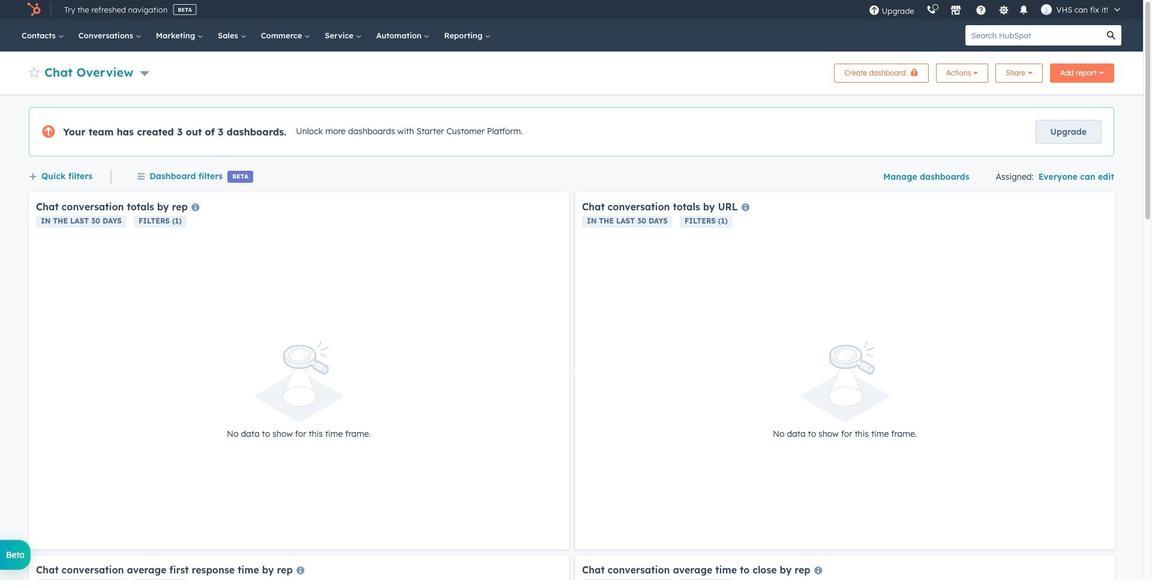 Task type: locate. For each thing, give the bounding box(es) containing it.
banner
[[29, 60, 1114, 83]]

chat conversation average first response time by rep element
[[29, 556, 569, 581]]

chat conversation totals by rep element
[[29, 193, 569, 550]]

menu
[[863, 0, 1129, 19]]



Task type: vqa. For each thing, say whether or not it's contained in the screenshot.
first Press to sort. element from right Press to sort. image
no



Task type: describe. For each thing, give the bounding box(es) containing it.
Search HubSpot search field
[[966, 25, 1101, 46]]

marketplaces image
[[950, 5, 961, 16]]

jer mill image
[[1041, 4, 1052, 15]]

chat conversation average time to close by rep element
[[575, 556, 1115, 581]]

chat conversation totals by url element
[[575, 193, 1115, 550]]



